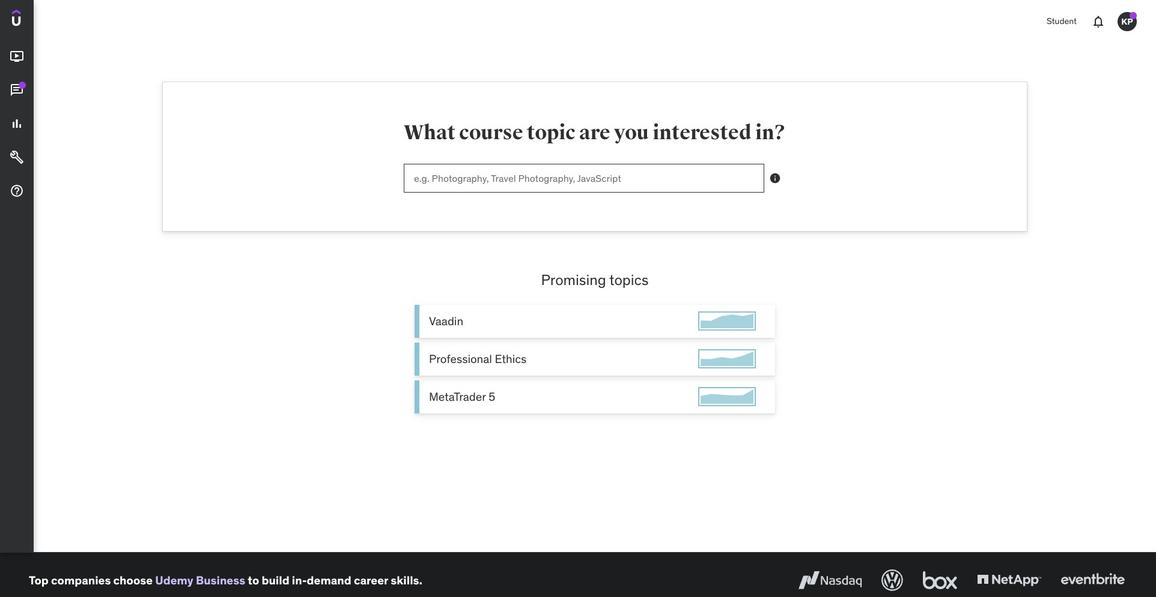 Task type: locate. For each thing, give the bounding box(es) containing it.
2 vertical spatial interactive chart image
[[701, 390, 754, 405]]

kp
[[1122, 16, 1133, 27]]

0 vertical spatial medium image
[[10, 117, 24, 131]]

interactive chart image
[[701, 314, 754, 329], [701, 352, 754, 367], [701, 390, 754, 405]]

0 vertical spatial medium image
[[10, 49, 24, 64]]

2 vertical spatial medium image
[[10, 150, 24, 165]]

in?
[[755, 120, 786, 145]]

metatrader 5
[[429, 390, 495, 404]]

1 medium image from the top
[[10, 49, 24, 64]]

udemy
[[155, 574, 193, 588]]

1 vertical spatial interactive chart image
[[701, 352, 754, 367]]

metatrader 5 link
[[415, 381, 775, 414]]

1 vertical spatial medium image
[[10, 184, 24, 198]]

interactive chart image inside metatrader 5 'link'
[[701, 390, 754, 405]]

what course topic are you interested in?
[[404, 120, 786, 145]]

1 interactive chart image from the top
[[701, 314, 754, 329]]

vaadin link
[[415, 305, 775, 338]]

udemy image
[[12, 10, 67, 30]]

eventbrite image
[[1058, 568, 1127, 594]]

medium image
[[10, 49, 24, 64], [10, 83, 24, 97], [10, 150, 24, 165]]

get info image
[[769, 172, 781, 185]]

medium image
[[10, 117, 24, 131], [10, 184, 24, 198]]

0 vertical spatial interactive chart image
[[701, 314, 754, 329]]

interested
[[653, 120, 752, 145]]

metatrader
[[429, 390, 486, 404]]

volkswagen image
[[879, 568, 906, 594]]

build
[[262, 574, 289, 588]]

netapp image
[[975, 568, 1044, 594]]

skills.
[[391, 574, 422, 588]]

professional ethics link
[[415, 343, 775, 376]]

ethics
[[495, 352, 527, 366]]

in-
[[292, 574, 307, 588]]

interactive chart image inside professional ethics 'link'
[[701, 352, 754, 367]]

student link
[[1040, 7, 1084, 36]]

interactive chart image inside vaadin link
[[701, 314, 754, 329]]

5
[[489, 390, 495, 404]]

1 vertical spatial medium image
[[10, 83, 24, 97]]

2 interactive chart image from the top
[[701, 352, 754, 367]]

3 interactive chart image from the top
[[701, 390, 754, 405]]

course
[[459, 120, 523, 145]]

notifications image
[[1091, 14, 1106, 29]]

what
[[404, 120, 455, 145]]

topic
[[527, 120, 575, 145]]

nasdaq image
[[796, 568, 865, 594]]

2 medium image from the top
[[10, 83, 24, 97]]

3 medium image from the top
[[10, 150, 24, 165]]

udemy business link
[[155, 574, 245, 588]]



Task type: describe. For each thing, give the bounding box(es) containing it.
interactive chart image for ethics
[[701, 352, 754, 367]]

kp link
[[1113, 7, 1142, 36]]

top companies choose udemy business to build in-demand career skills.
[[29, 574, 422, 588]]

student
[[1047, 16, 1077, 27]]

are
[[579, 120, 610, 145]]

box image
[[920, 568, 960, 594]]

e.g. Photography, Travel Photography, JavaScript text field
[[404, 164, 764, 193]]

to
[[248, 574, 259, 588]]

career
[[354, 574, 388, 588]]

vaadin
[[429, 314, 463, 329]]

business
[[196, 574, 245, 588]]

promising topics
[[541, 271, 649, 290]]

professional
[[429, 352, 492, 366]]

you have alerts image
[[1130, 12, 1137, 19]]

topics
[[609, 271, 649, 290]]

choose
[[113, 574, 153, 588]]

promising
[[541, 271, 606, 290]]

you
[[614, 120, 649, 145]]

professional ethics
[[429, 352, 527, 366]]

demand
[[307, 574, 351, 588]]

interactive chart image for 5
[[701, 390, 754, 405]]

2 medium image from the top
[[10, 184, 24, 198]]

companies
[[51, 574, 111, 588]]

top
[[29, 574, 49, 588]]

1 medium image from the top
[[10, 117, 24, 131]]



Task type: vqa. For each thing, say whether or not it's contained in the screenshot.
Personal Productivity
no



